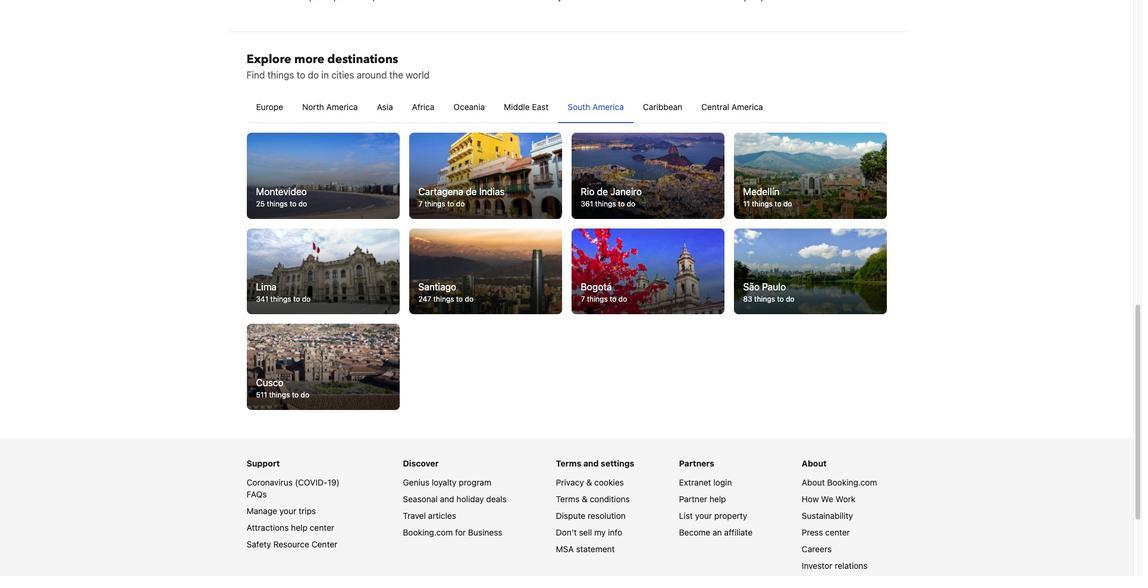 Task type: vqa. For each thing, say whether or not it's contained in the screenshot.
Properties on the bottom left of page
no



Task type: describe. For each thing, give the bounding box(es) containing it.
do inside "montevideo 25 things to do"
[[299, 199, 307, 208]]

genius loyalty program
[[403, 477, 492, 488]]

asia
[[377, 102, 393, 112]]

terms and settings
[[556, 458, 635, 468]]

dispute
[[556, 511, 586, 521]]

to inside the cusco 511 things to do
[[292, 390, 299, 399]]

property
[[715, 511, 748, 521]]

privacy & cookies link
[[556, 477, 624, 488]]

lima image
[[247, 228, 400, 315]]

become an affiliate
[[679, 527, 753, 538]]

about for about booking.com
[[802, 477, 825, 488]]

msa
[[556, 544, 574, 554]]

africa
[[412, 102, 435, 112]]

booking.com for business
[[403, 527, 503, 538]]

seasonal and holiday deals
[[403, 494, 507, 504]]

bogotá image
[[572, 228, 725, 315]]

south america button
[[558, 92, 634, 123]]

we
[[822, 494, 834, 504]]

medellín image
[[734, 133, 887, 219]]

destinations
[[328, 51, 398, 67]]

north america button
[[293, 92, 368, 123]]

articles
[[428, 511, 456, 521]]

to inside santiago 247 things to do
[[456, 295, 463, 304]]

faqs
[[247, 489, 267, 499]]

conditions
[[590, 494, 630, 504]]

middle
[[504, 102, 530, 112]]

america for central america
[[732, 102, 763, 112]]

extranet
[[679, 477, 712, 488]]

santiago 247 things to do
[[419, 282, 474, 304]]

do inside cartagena de indias 7 things to do
[[456, 199, 465, 208]]

things inside medellín 11 things to do
[[752, 199, 773, 208]]

how we work
[[802, 494, 856, 504]]

south america
[[568, 102, 624, 112]]

de for cartagena
[[466, 186, 477, 197]]

genius loyalty program link
[[403, 477, 492, 488]]

attractions
[[247, 523, 289, 533]]

oceania
[[454, 102, 485, 112]]

rio de janeiro image
[[572, 133, 725, 219]]

europe
[[256, 102, 283, 112]]

partner
[[679, 494, 708, 504]]

an
[[713, 527, 722, 538]]

manage your trips link
[[247, 506, 316, 516]]

seasonal and holiday deals link
[[403, 494, 507, 504]]

investor relations
[[802, 561, 868, 571]]

things inside rio de janeiro 361 things to do
[[596, 199, 616, 208]]

about for about
[[802, 458, 827, 468]]

do inside "lima 341 things to do"
[[302, 295, 311, 304]]

to inside medellín 11 things to do
[[775, 199, 782, 208]]

how
[[802, 494, 819, 504]]

to inside bogotá 7 things to do
[[610, 295, 617, 304]]

361
[[581, 199, 594, 208]]

about booking.com link
[[802, 477, 878, 488]]

to inside "lima 341 things to do"
[[293, 295, 300, 304]]

asia button
[[368, 92, 403, 123]]

list your property
[[679, 511, 748, 521]]

relations
[[835, 561, 868, 571]]

terms for terms and settings
[[556, 458, 582, 468]]

paulo
[[763, 282, 786, 293]]

safety
[[247, 539, 271, 549]]

montevideo
[[256, 186, 307, 197]]

investor relations link
[[802, 561, 868, 571]]

america for north america
[[326, 102, 358, 112]]

tab list containing europe
[[247, 92, 887, 124]]

terms & conditions link
[[556, 494, 630, 504]]

statement
[[576, 544, 615, 554]]

terms for terms & conditions
[[556, 494, 580, 504]]

manage
[[247, 506, 277, 516]]

0 horizontal spatial center
[[310, 523, 335, 533]]

how we work link
[[802, 494, 856, 504]]

medellín 11 things to do
[[744, 186, 793, 208]]

do inside são paulo 83 things to do
[[786, 295, 795, 304]]

america for south america
[[593, 102, 624, 112]]

help for partner
[[710, 494, 726, 504]]

rio
[[581, 186, 595, 197]]

trips
[[299, 506, 316, 516]]

about booking.com
[[802, 477, 878, 488]]

dispute resolution
[[556, 511, 626, 521]]

genius
[[403, 477, 430, 488]]

central
[[702, 102, 730, 112]]

booking.com for business link
[[403, 527, 503, 538]]

south
[[568, 102, 591, 112]]

santiago
[[419, 282, 457, 293]]

careers link
[[802, 544, 832, 554]]

83
[[744, 295, 753, 304]]

resource
[[273, 539, 309, 549]]

do inside rio de janeiro 361 things to do
[[627, 199, 636, 208]]

become
[[679, 527, 711, 538]]

do inside the cusco 511 things to do
[[301, 390, 309, 399]]

25
[[256, 199, 265, 208]]

do inside explore more destinations find things to do in cities around the world
[[308, 70, 319, 80]]

cities
[[332, 70, 354, 80]]

extranet login link
[[679, 477, 732, 488]]

bogotá
[[581, 282, 612, 293]]



Task type: locate. For each thing, give the bounding box(es) containing it.
tab list
[[247, 92, 887, 124]]

0 vertical spatial terms
[[556, 458, 582, 468]]

cusco image
[[247, 324, 400, 410]]

central america
[[702, 102, 763, 112]]

don't
[[556, 527, 577, 538]]

to inside "montevideo 25 things to do"
[[290, 199, 297, 208]]

booking.com
[[828, 477, 878, 488], [403, 527, 453, 538]]

são
[[744, 282, 760, 293]]

manage your trips
[[247, 506, 316, 516]]

to inside são paulo 83 things to do
[[778, 295, 784, 304]]

things down paulo on the right of the page
[[755, 295, 776, 304]]

things right 341
[[271, 295, 291, 304]]

center
[[312, 539, 338, 549]]

1 horizontal spatial help
[[710, 494, 726, 504]]

coronavirus (covid-19) faqs
[[247, 477, 340, 499]]

list
[[679, 511, 693, 521]]

0 vertical spatial booking.com
[[828, 477, 878, 488]]

things inside the cusco 511 things to do
[[269, 390, 290, 399]]

1 horizontal spatial 7
[[581, 295, 585, 304]]

to down janeiro
[[618, 199, 625, 208]]

terms down privacy
[[556, 494, 580, 504]]

cusco 511 things to do
[[256, 377, 309, 399]]

careers
[[802, 544, 832, 554]]

msa statement link
[[556, 544, 615, 554]]

são paulo 83 things to do
[[744, 282, 795, 304]]

to right 511
[[292, 390, 299, 399]]

help for attractions
[[291, 523, 308, 533]]

things inside são paulo 83 things to do
[[755, 295, 776, 304]]

de inside cartagena de indias 7 things to do
[[466, 186, 477, 197]]

7 down cartagena
[[419, 199, 423, 208]]

middle east
[[504, 102, 549, 112]]

0 horizontal spatial de
[[466, 186, 477, 197]]

north america
[[302, 102, 358, 112]]

things down medellín
[[752, 199, 773, 208]]

to down more
[[297, 70, 305, 80]]

your for property
[[696, 511, 712, 521]]

your
[[280, 506, 297, 516], [696, 511, 712, 521]]

world
[[406, 70, 430, 80]]

for
[[455, 527, 466, 538]]

to down cartagena
[[448, 199, 454, 208]]

seasonal
[[403, 494, 438, 504]]

to inside explore more destinations find things to do in cities around the world
[[297, 70, 305, 80]]

holiday
[[457, 494, 484, 504]]

don't sell my info link
[[556, 527, 623, 538]]

things down montevideo
[[267, 199, 288, 208]]

don't sell my info
[[556, 527, 623, 538]]

support
[[247, 458, 280, 468]]

extranet login
[[679, 477, 732, 488]]

things inside cartagena de indias 7 things to do
[[425, 199, 446, 208]]

são paulo image
[[734, 228, 887, 315]]

and for holiday
[[440, 494, 454, 504]]

safety resource center
[[247, 539, 338, 549]]

1 de from the left
[[466, 186, 477, 197]]

center down the sustainability
[[826, 527, 850, 538]]

&
[[587, 477, 592, 488], [582, 494, 588, 504]]

your up attractions help center "link" in the left of the page
[[280, 506, 297, 516]]

more
[[294, 51, 325, 67]]

1 vertical spatial about
[[802, 477, 825, 488]]

2 horizontal spatial america
[[732, 102, 763, 112]]

become an affiliate link
[[679, 527, 753, 538]]

loyalty
[[432, 477, 457, 488]]

do inside medellín 11 things to do
[[784, 199, 793, 208]]

cartagena de indias image
[[409, 133, 562, 219]]

0 horizontal spatial booking.com
[[403, 527, 453, 538]]

0 vertical spatial and
[[584, 458, 599, 468]]

7
[[419, 199, 423, 208], [581, 295, 585, 304]]

cusco
[[256, 377, 284, 388]]

travel articles
[[403, 511, 456, 521]]

1 america from the left
[[326, 102, 358, 112]]

resolution
[[588, 511, 626, 521]]

medellín
[[744, 186, 780, 197]]

0 vertical spatial 7
[[419, 199, 423, 208]]

sustainability link
[[802, 511, 854, 521]]

1 horizontal spatial center
[[826, 527, 850, 538]]

things down explore
[[268, 70, 294, 80]]

things down santiago
[[434, 295, 454, 304]]

2 about from the top
[[802, 477, 825, 488]]

europe button
[[247, 92, 293, 123]]

about up the about booking.com
[[802, 458, 827, 468]]

travel articles link
[[403, 511, 456, 521]]

privacy
[[556, 477, 584, 488]]

rio de janeiro 361 things to do
[[581, 186, 642, 208]]

center up center
[[310, 523, 335, 533]]

and down genius loyalty program
[[440, 494, 454, 504]]

247
[[419, 295, 432, 304]]

cartagena de indias 7 things to do
[[419, 186, 505, 208]]

terms up privacy
[[556, 458, 582, 468]]

things down cartagena
[[425, 199, 446, 208]]

partners
[[679, 458, 715, 468]]

attractions help center
[[247, 523, 335, 533]]

do inside santiago 247 things to do
[[465, 295, 474, 304]]

7 inside bogotá 7 things to do
[[581, 295, 585, 304]]

things
[[268, 70, 294, 80], [267, 199, 288, 208], [425, 199, 446, 208], [596, 199, 616, 208], [752, 199, 773, 208], [271, 295, 291, 304], [434, 295, 454, 304], [587, 295, 608, 304], [755, 295, 776, 304], [269, 390, 290, 399]]

1 horizontal spatial america
[[593, 102, 624, 112]]

america right south
[[593, 102, 624, 112]]

1 horizontal spatial booking.com
[[828, 477, 878, 488]]

investor
[[802, 561, 833, 571]]

things inside "montevideo 25 things to do"
[[267, 199, 288, 208]]

press
[[802, 527, 824, 538]]

1 about from the top
[[802, 458, 827, 468]]

de inside rio de janeiro 361 things to do
[[597, 186, 608, 197]]

help up safety resource center
[[291, 523, 308, 533]]

511
[[256, 390, 267, 399]]

0 horizontal spatial help
[[291, 523, 308, 533]]

caribbean button
[[634, 92, 692, 123]]

1 horizontal spatial and
[[584, 458, 599, 468]]

1 vertical spatial &
[[582, 494, 588, 504]]

to down santiago
[[456, 295, 463, 304]]

deals
[[486, 494, 507, 504]]

0 vertical spatial &
[[587, 477, 592, 488]]

help up list your property "link"
[[710, 494, 726, 504]]

sell
[[579, 527, 592, 538]]

2 terms from the top
[[556, 494, 580, 504]]

7 down bogotá on the right of the page
[[581, 295, 585, 304]]

to
[[297, 70, 305, 80], [290, 199, 297, 208], [448, 199, 454, 208], [618, 199, 625, 208], [775, 199, 782, 208], [293, 295, 300, 304], [456, 295, 463, 304], [610, 295, 617, 304], [778, 295, 784, 304], [292, 390, 299, 399]]

east
[[532, 102, 549, 112]]

your for trips
[[280, 506, 297, 516]]

0 vertical spatial about
[[802, 458, 827, 468]]

1 vertical spatial and
[[440, 494, 454, 504]]

1 vertical spatial booking.com
[[403, 527, 453, 538]]

montevideo image
[[247, 133, 400, 219]]

africa button
[[403, 92, 444, 123]]

& for terms
[[582, 494, 588, 504]]

1 vertical spatial terms
[[556, 494, 580, 504]]

settings
[[601, 458, 635, 468]]

0 horizontal spatial your
[[280, 506, 297, 516]]

11
[[744, 199, 750, 208]]

america
[[326, 102, 358, 112], [593, 102, 624, 112], [732, 102, 763, 112]]

booking.com down travel articles
[[403, 527, 453, 538]]

7 inside cartagena de indias 7 things to do
[[419, 199, 423, 208]]

work
[[836, 494, 856, 504]]

0 horizontal spatial and
[[440, 494, 454, 504]]

msa statement
[[556, 544, 615, 554]]

2 de from the left
[[597, 186, 608, 197]]

santiago image
[[409, 228, 562, 315]]

oceania button
[[444, 92, 495, 123]]

1 terms from the top
[[556, 458, 582, 468]]

explore more destinations find things to do in cities around the world
[[247, 51, 430, 80]]

info
[[608, 527, 623, 538]]

affiliate
[[725, 527, 753, 538]]

america right north
[[326, 102, 358, 112]]

0 horizontal spatial 7
[[419, 199, 423, 208]]

safety resource center link
[[247, 539, 338, 549]]

to inside rio de janeiro 361 things to do
[[618, 199, 625, 208]]

1 horizontal spatial de
[[597, 186, 608, 197]]

cookies
[[595, 477, 624, 488]]

find
[[247, 70, 265, 80]]

and up privacy & cookies 'link'
[[584, 458, 599, 468]]

to down bogotá on the right of the page
[[610, 295, 617, 304]]

coronavirus
[[247, 477, 293, 488]]

things inside explore more destinations find things to do in cities around the world
[[268, 70, 294, 80]]

0 horizontal spatial america
[[326, 102, 358, 112]]

de for rio
[[597, 186, 608, 197]]

do inside bogotá 7 things to do
[[619, 295, 627, 304]]

2 america from the left
[[593, 102, 624, 112]]

america right the central
[[732, 102, 763, 112]]

the
[[390, 70, 404, 80]]

things down the cusco
[[269, 390, 290, 399]]

sustainability
[[802, 511, 854, 521]]

things inside bogotá 7 things to do
[[587, 295, 608, 304]]

3 america from the left
[[732, 102, 763, 112]]

to down paulo on the right of the page
[[778, 295, 784, 304]]

& up terms & conditions
[[587, 477, 592, 488]]

around
[[357, 70, 387, 80]]

and for settings
[[584, 458, 599, 468]]

de right "rio"
[[597, 186, 608, 197]]

1 vertical spatial help
[[291, 523, 308, 533]]

central america button
[[692, 92, 773, 123]]

booking.com up 'work'
[[828, 477, 878, 488]]

press center link
[[802, 527, 850, 538]]

to down medellín
[[775, 199, 782, 208]]

janeiro
[[611, 186, 642, 197]]

lima 341 things to do
[[256, 282, 311, 304]]

things inside santiago 247 things to do
[[434, 295, 454, 304]]

to right 341
[[293, 295, 300, 304]]

my
[[595, 527, 606, 538]]

your down 'partner help' link
[[696, 511, 712, 521]]

0 vertical spatial help
[[710, 494, 726, 504]]

things inside "lima 341 things to do"
[[271, 295, 291, 304]]

about up how
[[802, 477, 825, 488]]

de left indias
[[466, 186, 477, 197]]

1 horizontal spatial your
[[696, 511, 712, 521]]

1 vertical spatial 7
[[581, 295, 585, 304]]

to inside cartagena de indias 7 things to do
[[448, 199, 454, 208]]

& for privacy
[[587, 477, 592, 488]]

things down bogotá on the right of the page
[[587, 295, 608, 304]]

& down privacy & cookies
[[582, 494, 588, 504]]

to down montevideo
[[290, 199, 297, 208]]

things right 361
[[596, 199, 616, 208]]



